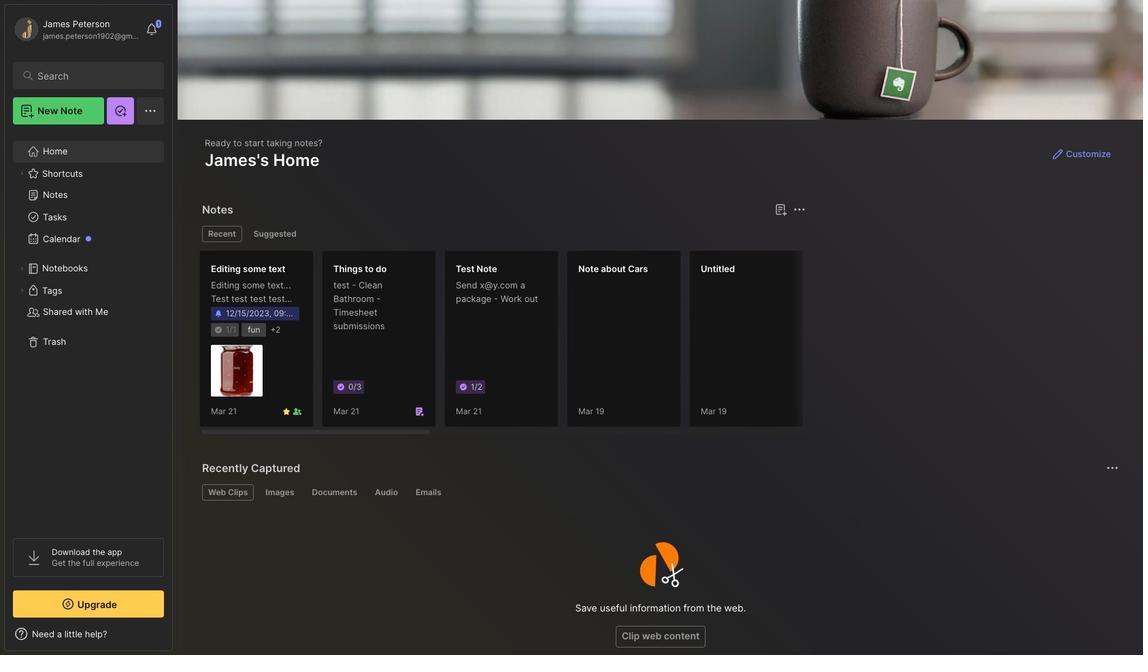 Task type: locate. For each thing, give the bounding box(es) containing it.
0 horizontal spatial more actions field
[[790, 200, 810, 219]]

tab
[[202, 226, 242, 242], [248, 226, 303, 242], [202, 485, 254, 501], [260, 485, 301, 501], [306, 485, 364, 501], [369, 485, 404, 501], [410, 485, 448, 501]]

0 vertical spatial more actions image
[[792, 202, 808, 218]]

row group
[[199, 251, 1144, 436]]

0 vertical spatial more actions field
[[790, 200, 810, 219]]

more actions image
[[792, 202, 808, 218], [1105, 460, 1121, 477]]

tab list
[[202, 226, 804, 242], [202, 485, 1117, 501]]

0 vertical spatial tab list
[[202, 226, 804, 242]]

0 horizontal spatial more actions image
[[792, 202, 808, 218]]

none search field inside "main" element
[[37, 67, 152, 84]]

1 horizontal spatial more actions image
[[1105, 460, 1121, 477]]

tree
[[5, 133, 172, 526]]

1 vertical spatial more actions field
[[1104, 459, 1123, 478]]

1 vertical spatial more actions image
[[1105, 460, 1121, 477]]

tree inside "main" element
[[5, 133, 172, 526]]

more actions image for right more actions field
[[1105, 460, 1121, 477]]

1 vertical spatial tab list
[[202, 485, 1117, 501]]

WHAT'S NEW field
[[5, 624, 172, 645]]

click to collapse image
[[172, 630, 182, 647]]

More actions field
[[790, 200, 810, 219], [1104, 459, 1123, 478]]

None search field
[[37, 67, 152, 84]]



Task type: vqa. For each thing, say whether or not it's contained in the screenshot.
'thumbnail' at bottom
yes



Task type: describe. For each thing, give the bounding box(es) containing it.
1 tab list from the top
[[202, 226, 804, 242]]

2 tab list from the top
[[202, 485, 1117, 501]]

1 horizontal spatial more actions field
[[1104, 459, 1123, 478]]

Account field
[[13, 16, 139, 43]]

expand tags image
[[18, 287, 26, 295]]

main element
[[0, 0, 177, 656]]

Search text field
[[37, 69, 152, 82]]

thumbnail image
[[211, 345, 263, 397]]

more actions image for leftmost more actions field
[[792, 202, 808, 218]]

expand notebooks image
[[18, 265, 26, 273]]



